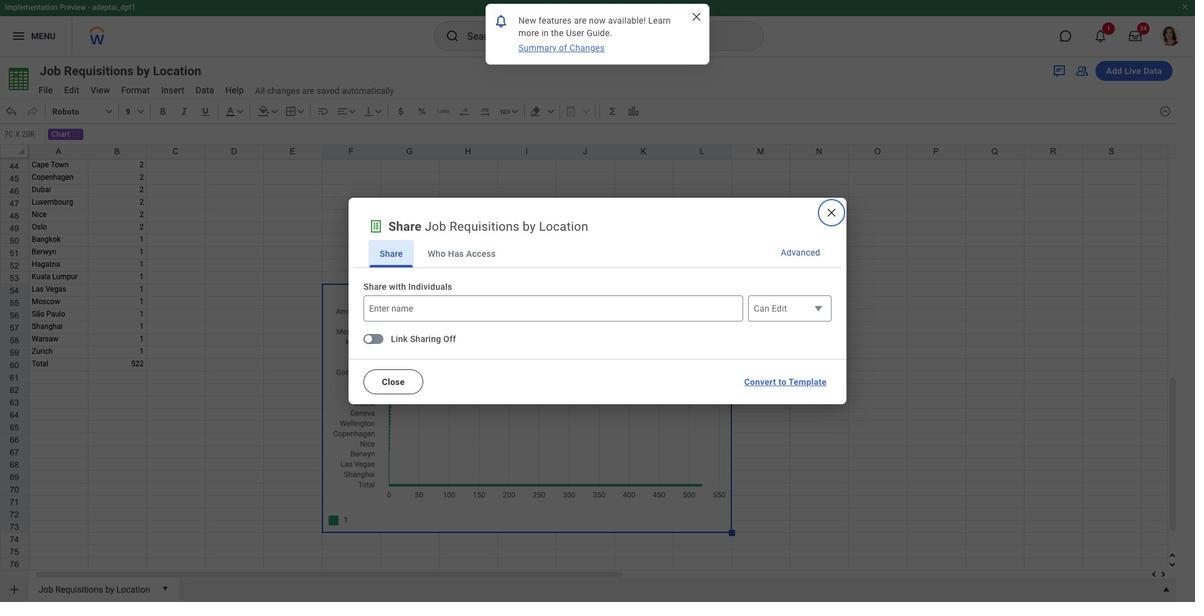 Task type: describe. For each thing, give the bounding box(es) containing it.
location for second "job requisitions by location" button from the bottom
[[153, 63, 201, 78]]

close
[[382, 377, 405, 387]]

are for changes
[[302, 86, 315, 96]]

1 vertical spatial by
[[523, 219, 536, 234]]

notifications image
[[494, 13, 509, 28]]

dialog containing new features are now available! learn more in the user guide.
[[486, 4, 710, 65]]

x image
[[825, 207, 838, 219]]

share tab panel
[[364, 281, 832, 357]]

activity stream image
[[1052, 63, 1067, 78]]

user
[[566, 28, 584, 38]]

add live data button
[[1096, 61, 1173, 81]]

bold image
[[157, 105, 169, 118]]

requisitions inside dialog
[[450, 219, 519, 234]]

underline image
[[199, 105, 211, 118]]

1 vertical spatial job
[[425, 219, 446, 234]]

2 job requisitions by location button from the top
[[34, 579, 155, 599]]

access
[[466, 249, 496, 259]]

with
[[389, 282, 406, 292]]

navigation tab list
[[354, 240, 842, 268]]

changes
[[570, 43, 605, 53]]

can edit
[[754, 304, 787, 314]]

off
[[443, 334, 456, 344]]

summary of changes link
[[517, 42, 606, 54]]

eraser image
[[529, 105, 541, 118]]

convert to template
[[744, 377, 827, 387]]

link
[[391, 334, 408, 344]]

location for first "job requisitions by location" button from the bottom
[[116, 585, 150, 595]]

features
[[539, 16, 572, 26]]

job requisitions by location for first "job requisitions by location" button from the bottom
[[39, 585, 150, 595]]

by for first "job requisitions by location" button from the bottom
[[105, 585, 114, 595]]

summary
[[519, 43, 557, 53]]

dollar sign image
[[394, 105, 407, 118]]

implementation
[[5, 3, 58, 12]]

Share with Individuals text field
[[369, 301, 738, 316]]

learn
[[648, 16, 671, 26]]

share with individuals
[[364, 282, 452, 292]]

share for share with individuals
[[364, 282, 387, 292]]

job requisitions by location for second "job requisitions by location" button from the bottom
[[40, 63, 201, 78]]

share for share job requisitions by location
[[388, 219, 422, 234]]

thousands comma image
[[437, 105, 449, 118]]

undo l image
[[5, 105, 17, 118]]

all
[[255, 86, 265, 96]]

add
[[1106, 66, 1122, 76]]

chart button
[[48, 129, 84, 140]]

x image
[[690, 11, 703, 23]]

requisitions for second "job requisitions by location" button from the bottom
[[64, 63, 134, 78]]

dialog containing share
[[349, 198, 847, 405]]

italics image
[[178, 105, 190, 118]]

live
[[1125, 66, 1141, 76]]

autosum image
[[606, 105, 619, 118]]

chevron up circle image
[[1159, 105, 1172, 118]]

more
[[519, 28, 539, 38]]

worksheets image
[[369, 219, 383, 234]]

caret down image
[[811, 301, 826, 316]]

to
[[779, 377, 787, 387]]

close button
[[364, 370, 423, 395]]

changes
[[267, 86, 300, 96]]



Task type: locate. For each thing, give the bounding box(es) containing it.
1 horizontal spatial are
[[574, 16, 587, 26]]

the
[[551, 28, 564, 38]]

requisitions for first "job requisitions by location" button from the bottom
[[55, 585, 103, 595]]

who has access tab
[[417, 240, 507, 268]]

-
[[88, 3, 90, 12]]

data
[[1144, 66, 1162, 76]]

link sharing off
[[391, 334, 456, 344]]

template
[[789, 377, 827, 387]]

are
[[574, 16, 587, 26], [302, 86, 315, 96]]

are for features
[[574, 16, 587, 26]]

automatically
[[342, 86, 394, 96]]

are left saved
[[302, 86, 315, 96]]

job for first "job requisitions by location" button from the bottom
[[39, 585, 53, 595]]

convert to template button
[[739, 370, 832, 395]]

all changes are saved automatically
[[255, 86, 394, 96]]

job requisitions by location
[[40, 63, 201, 78], [39, 585, 150, 595]]

percentage image
[[416, 105, 428, 118]]

location
[[153, 63, 201, 78], [539, 219, 588, 234], [116, 585, 150, 595]]

available!
[[608, 16, 646, 26]]

of
[[559, 43, 567, 53]]

0 vertical spatial by
[[137, 63, 150, 78]]

0 vertical spatial are
[[574, 16, 587, 26]]

now
[[589, 16, 606, 26]]

notifications large image
[[1094, 30, 1107, 42]]

advanced tab
[[775, 240, 827, 268]]

share job requisitions by location
[[388, 219, 588, 234]]

guide.
[[587, 28, 612, 38]]

chart
[[51, 130, 70, 139]]

0 horizontal spatial by
[[105, 585, 114, 595]]

chart image
[[627, 105, 640, 118]]

media classroom image
[[1074, 63, 1089, 78]]

in
[[542, 28, 549, 38]]

0 vertical spatial job
[[40, 63, 61, 78]]

has
[[448, 249, 464, 259]]

profile logan mcneil element
[[1153, 22, 1188, 50]]

individuals
[[408, 282, 452, 292]]

0 vertical spatial share
[[388, 219, 422, 234]]

0 vertical spatial job requisitions by location button
[[34, 62, 224, 80]]

who
[[428, 249, 446, 259]]

implementation preview -   adeptai_dpt1
[[5, 3, 136, 12]]

1 vertical spatial requisitions
[[450, 219, 519, 234]]

dialog
[[486, 4, 710, 65], [349, 198, 847, 405]]

by
[[137, 63, 150, 78], [523, 219, 536, 234], [105, 585, 114, 595]]

by for second "job requisitions by location" button from the bottom
[[137, 63, 150, 78]]

sharing
[[410, 334, 441, 344]]

implementation preview -   adeptai_dpt1 banner
[[0, 0, 1195, 56]]

1 vertical spatial dialog
[[349, 198, 847, 405]]

share inside tab
[[380, 249, 403, 259]]

menus menu bar
[[32, 82, 250, 99]]

0 vertical spatial requisitions
[[64, 63, 134, 78]]

toolbar container region
[[0, 99, 1154, 124]]

share left with
[[364, 282, 387, 292]]

preview
[[60, 3, 86, 12]]

requisitions
[[64, 63, 134, 78], [450, 219, 519, 234], [55, 585, 103, 595]]

1 vertical spatial job requisitions by location
[[39, 585, 150, 595]]

inbox large image
[[1129, 30, 1142, 42]]

remove zero image
[[458, 105, 470, 118]]

advanced
[[781, 248, 820, 258]]

None text field
[[1, 126, 45, 143]]

add footer ws image
[[8, 584, 21, 596]]

convert
[[744, 377, 776, 387]]

new
[[519, 16, 536, 26]]

1 vertical spatial are
[[302, 86, 315, 96]]

all changes are saved automatically button
[[250, 85, 394, 97]]

job for second "job requisitions by location" button from the bottom
[[40, 63, 61, 78]]

share tab
[[369, 240, 414, 268]]

share down worksheets image
[[380, 249, 403, 259]]

2 vertical spatial job
[[39, 585, 53, 595]]

1 horizontal spatial location
[[153, 63, 201, 78]]

1 horizontal spatial by
[[137, 63, 150, 78]]

text wrap image
[[317, 105, 329, 118]]

1 job requisitions by location button from the top
[[34, 62, 224, 80]]

are inside new features are now available! learn more in the user guide. summary of changes
[[574, 16, 587, 26]]

are up user
[[574, 16, 587, 26]]

2 vertical spatial share
[[364, 282, 387, 292]]

share inside tab panel
[[364, 282, 387, 292]]

2 vertical spatial location
[[116, 585, 150, 595]]

share for share
[[380, 249, 403, 259]]

can edit button
[[748, 296, 832, 322]]

1 vertical spatial share
[[380, 249, 403, 259]]

2 horizontal spatial location
[[539, 219, 588, 234]]

are inside button
[[302, 86, 315, 96]]

add live data
[[1106, 66, 1162, 76]]

1 vertical spatial location
[[539, 219, 588, 234]]

2 horizontal spatial by
[[523, 219, 536, 234]]

share right worksheets image
[[388, 219, 422, 234]]

job
[[40, 63, 61, 78], [425, 219, 446, 234], [39, 585, 53, 595]]

close environment banner image
[[1182, 3, 1189, 11]]

0 vertical spatial job requisitions by location
[[40, 63, 201, 78]]

1 vertical spatial job requisitions by location button
[[34, 579, 155, 599]]

search image
[[445, 29, 460, 44]]

who has access
[[428, 249, 496, 259]]

0 horizontal spatial location
[[116, 585, 150, 595]]

0 vertical spatial location
[[153, 63, 201, 78]]

saved
[[317, 86, 340, 96]]

job requisitions by location button
[[34, 62, 224, 80], [34, 579, 155, 599]]

new features are now available! learn more in the user guide. summary of changes
[[519, 16, 673, 53]]

adeptai_dpt1
[[92, 3, 136, 12]]

2 vertical spatial requisitions
[[55, 585, 103, 595]]

share
[[388, 219, 422, 234], [380, 249, 403, 259], [364, 282, 387, 292]]

grid
[[0, 0, 1195, 594]]

can
[[754, 304, 770, 314]]

edit
[[772, 304, 787, 314]]

add zero image
[[479, 105, 492, 118]]

0 horizontal spatial are
[[302, 86, 315, 96]]

0 vertical spatial dialog
[[486, 4, 710, 65]]

2 vertical spatial by
[[105, 585, 114, 595]]



Task type: vqa. For each thing, say whether or not it's contained in the screenshot.
MENU banner
no



